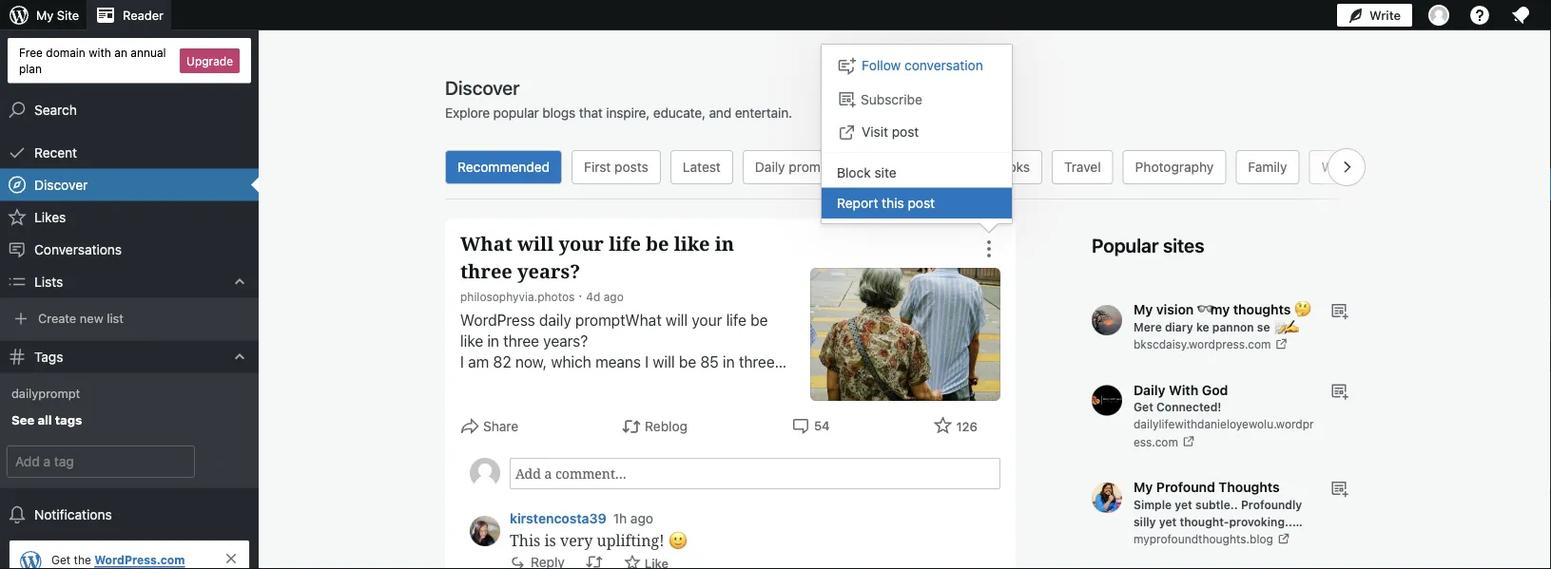 Task type: vqa. For each thing, say whether or not it's contained in the screenshot.
the 54 "BUTTON" at the bottom of the page
yes



Task type: describe. For each thing, give the bounding box(es) containing it.
continue
[[720, 416, 780, 434]]

1 horizontal spatial life
[[609, 231, 641, 257]]

82
[[493, 353, 512, 372]]

daily for daily with god get connected!
[[1134, 382, 1166, 398]]

three down what
[[460, 258, 513, 284]]

my vision 👓my thoughts 🤔 mere diary ke pannon se 📝✍️
[[1134, 302, 1308, 334]]

mental
[[615, 521, 662, 539]]

0 vertical spatial your
[[559, 231, 604, 257]]

my site
[[36, 8, 79, 22]]

2 horizontal spatial my
[[542, 437, 563, 455]]

📝✍️
[[1274, 321, 1297, 334]]

ago inside 'what will your life be like in three years? philosophyvia.photos · 4d ago wordpress daily promptwhat will your life be like in three years? i am 82 now, which means i will be 85 in three years. but then, who cares? and why should i care? who should i care? who should care for me? after these three years, i wish to continue my life with my better half. my better half is with me, thank god. as you can see in the image above, she is holding back my shirt, providing me with much comfort, support, and mental strength.so what will i be like?futuremy imaginationmessagemy advice'
[[604, 290, 624, 303]]

popular
[[493, 105, 539, 121]]

thought-
[[1180, 516, 1230, 529]]

my for profound
[[1134, 480, 1153, 496]]

create new list
[[38, 311, 124, 325]]

can
[[460, 479, 485, 497]]

life..
[[1186, 533, 1210, 546]]

much
[[688, 500, 726, 518]]

in right 85
[[723, 353, 735, 372]]

Recommended radio
[[445, 150, 562, 185]]

0 horizontal spatial better
[[485, 458, 527, 476]]

be up 'for'
[[751, 312, 768, 330]]

se
[[1258, 321, 1271, 334]]

1 horizontal spatial your
[[692, 312, 722, 330]]

writing
[[1322, 159, 1366, 175]]

should down then,
[[538, 395, 584, 413]]

tags link
[[0, 341, 259, 374]]

126 button
[[934, 416, 978, 438]]

popular sites
[[1092, 234, 1205, 256]]

and entertain.
[[709, 105, 792, 121]]

discover explore popular blogs that inspire, educate, and entertain.
[[445, 76, 792, 121]]

me
[[629, 500, 651, 518]]

holding
[[700, 479, 751, 497]]

toggle menu image
[[978, 238, 1001, 261]]

report this post
[[837, 196, 935, 211]]

see all tags link
[[0, 407, 259, 436]]

with down she
[[655, 500, 684, 518]]

back
[[460, 500, 494, 518]]

simple
[[1134, 499, 1172, 512]]

discover link
[[0, 169, 259, 201]]

discover for discover
[[34, 177, 88, 193]]

popular
[[1092, 234, 1159, 256]]

i up advice
[[487, 542, 490, 560]]

tags
[[55, 413, 82, 427]]

with inside free domain with an annual plan
[[89, 46, 111, 59]]

my inside 'what will your life be like in three years? philosophyvia.photos · 4d ago wordpress daily promptwhat will your life be like in three years? i am 82 now, which means i will be 85 in three years. but then, who cares? and why should i care? who should i care? who should care for me? after these three years, i wish to continue my life with my better half. my better half is with me, thank god. as you can see in the image above, she is holding back my shirt, providing me with much comfort, support, and mental strength.so what will i be like?futuremy imaginationmessagemy advice'
[[460, 458, 481, 476]]

i left am
[[460, 353, 464, 372]]

0 vertical spatial better
[[567, 437, 609, 455]]

Family radio
[[1236, 150, 1300, 185]]

in down latest radio
[[715, 231, 735, 257]]

get the
[[51, 554, 94, 567]]

my profound thoughts link
[[1134, 480, 1280, 496]]

1 who from the left
[[502, 395, 534, 413]]

Add a tag text field
[[8, 447, 194, 478]]

1 vertical spatial ago
[[631, 511, 654, 527]]

1 vertical spatial yet
[[1159, 516, 1177, 529]]

with up image
[[576, 458, 605, 476]]

follow
[[862, 57, 901, 73]]

2 horizontal spatial life
[[726, 312, 747, 330]]

first posts
[[584, 159, 649, 175]]

dismiss image
[[224, 552, 239, 567]]

recent link
[[0, 137, 259, 169]]

Daily prompts radio
[[743, 150, 853, 185]]

subtle..
[[1196, 499, 1238, 512]]

Photography radio
[[1123, 150, 1227, 185]]

family
[[1249, 159, 1288, 175]]

0 vertical spatial post
[[892, 124, 919, 139]]

these
[[531, 416, 570, 434]]

1h ago link
[[613, 511, 654, 527]]

1 vertical spatial the
[[74, 554, 91, 567]]

my for vision
[[1134, 302, 1153, 318]]

follow conversation button
[[822, 49, 1012, 82]]

with
[[1169, 382, 1199, 398]]

1 vertical spatial is
[[685, 479, 696, 497]]

i up 'for'
[[768, 374, 772, 392]]

will right what
[[518, 231, 554, 257]]

keyboard_arrow_down image for lists
[[230, 273, 249, 292]]

imaginationmessagemy
[[616, 542, 778, 560]]

turn this comment into its own post button
[[586, 554, 603, 570]]

write
[[1370, 8, 1401, 22]]

vision
[[1157, 302, 1194, 318]]

three up 'for'
[[739, 353, 775, 372]]

notifications link
[[0, 499, 259, 532]]

tooltip containing follow conversation
[[812, 44, 1013, 234]]

domain
[[46, 46, 85, 59]]

add button
[[202, 447, 247, 478]]

this
[[510, 530, 541, 551]]

manage your notifications image
[[1510, 4, 1533, 27]]

should down why
[[673, 395, 719, 413]]

be down posts
[[646, 231, 669, 257]]

my site link
[[0, 0, 87, 30]]

and
[[585, 521, 611, 539]]

subscribe image for daily with god
[[1330, 382, 1349, 401]]

subscribe image for my vision 👓my thoughts 🤔
[[1330, 302, 1349, 321]]

in down wordpress on the left
[[487, 333, 500, 351]]

free domain with an annual plan
[[19, 46, 166, 75]]

tags
[[34, 349, 63, 365]]

be down comfort,
[[494, 542, 512, 560]]

Food radio
[[862, 150, 918, 185]]

kirstencosta39
[[510, 511, 607, 527]]

years,
[[614, 416, 655, 434]]

god
[[1202, 382, 1229, 398]]

am
[[468, 353, 489, 372]]

likes
[[34, 209, 66, 225]]

kirstencosta39 1h ago
[[510, 511, 654, 527]]

reblog button
[[622, 417, 688, 438]]

wordpress.com
[[51, 554, 185, 570]]

plan
[[19, 62, 42, 75]]

discover for discover explore popular blogs that inspire, educate, and entertain.
[[445, 76, 520, 98]]

menu inside tooltip
[[822, 45, 1012, 224]]

uplifting!
[[597, 530, 665, 551]]

connected!
[[1157, 401, 1222, 414]]

search
[[34, 102, 77, 118]]

add group
[[0, 443, 259, 481]]

block site
[[837, 165, 897, 180]]

kirstencosta39 link
[[510, 509, 607, 529]]

1 care? from the left
[[460, 395, 498, 413]]

but
[[506, 374, 529, 392]]

shirt,
[[522, 500, 557, 518]]

recommended
[[458, 159, 550, 175]]

i up cares?
[[645, 353, 649, 372]]

Latest radio
[[671, 150, 733, 185]]

diary
[[1165, 321, 1194, 334]]

dailylifewithdanieloyewolu.wordpr
[[1134, 418, 1315, 431]]

myprofoundthoughts.blog
[[1134, 533, 1274, 547]]



Task type: locate. For each thing, give the bounding box(es) containing it.
this is very uplifting! 🙂
[[510, 530, 684, 551]]

post
[[892, 124, 919, 139], [908, 196, 935, 211]]

daily left prompts
[[755, 159, 786, 175]]

my inside my vision 👓my thoughts 🤔 mere diary ke pannon se 📝✍️
[[1134, 302, 1153, 318]]

keyboard_arrow_down image inside lists "link"
[[230, 273, 249, 292]]

0 horizontal spatial is
[[545, 530, 556, 551]]

yet
[[1175, 499, 1193, 512], [1159, 516, 1177, 529]]

will up advice
[[460, 542, 483, 560]]

0 vertical spatial like
[[674, 231, 710, 257]]

1 horizontal spatial better
[[567, 437, 609, 455]]

report this post button
[[822, 188, 1012, 219]]

your up 85
[[692, 312, 722, 330]]

keyboard_arrow_down image for tags
[[230, 348, 249, 367]]

keyboard_arrow_down image inside the tags "link"
[[230, 348, 249, 367]]

care? down cares?
[[596, 395, 633, 413]]

help image
[[1469, 4, 1492, 27]]

free
[[19, 46, 43, 59]]

1 vertical spatial discover
[[34, 177, 88, 193]]

2 keyboard_arrow_down image from the top
[[230, 348, 249, 367]]

providing
[[561, 500, 625, 518]]

life
[[609, 231, 641, 257], [726, 312, 747, 330], [485, 437, 505, 455]]

menu
[[822, 45, 1012, 224]]

three right these
[[574, 416, 610, 434]]

create
[[38, 311, 76, 325]]

0 horizontal spatial discover
[[34, 177, 88, 193]]

1 vertical spatial better
[[485, 458, 527, 476]]

inspire,
[[606, 105, 650, 121]]

1 vertical spatial get
[[51, 554, 71, 567]]

photography
[[1136, 159, 1214, 175]]

2 vertical spatial is
[[545, 530, 556, 551]]

option group containing recommended
[[441, 150, 1383, 185]]

be
[[646, 231, 669, 257], [751, 312, 768, 330], [679, 353, 697, 372], [494, 542, 512, 560]]

food
[[875, 159, 906, 175]]

1 keyboard_arrow_down image from the top
[[230, 273, 249, 292]]

conversation
[[905, 57, 984, 73]]

means
[[596, 353, 641, 372]]

after
[[493, 416, 527, 434]]

2 care? from the left
[[596, 395, 633, 413]]

half.
[[612, 437, 641, 455]]

for
[[757, 395, 776, 413]]

myprofoundthoughts.blog link
[[1134, 533, 1291, 547]]

my up can
[[460, 458, 481, 476]]

subscribe image
[[1330, 480, 1349, 499]]

0 vertical spatial life
[[609, 231, 641, 257]]

discover inside discover link
[[34, 177, 88, 193]]

in right see
[[518, 479, 530, 497]]

i down who
[[588, 395, 592, 413]]

with
[[89, 46, 111, 59], [509, 437, 538, 455], [576, 458, 605, 476], [655, 500, 684, 518]]

kirstencosta39 image
[[470, 517, 500, 547]]

bob builder image
[[470, 459, 500, 489]]

1 vertical spatial like
[[460, 333, 483, 351]]

upgrade button
[[180, 48, 240, 73]]

1 horizontal spatial ago
[[631, 511, 654, 527]]

this
[[882, 196, 905, 211]]

the down notifications in the left of the page
[[74, 554, 91, 567]]

get down notifications in the left of the page
[[51, 554, 71, 567]]

conversations
[[34, 242, 122, 257]]

that
[[579, 105, 603, 121]]

provoking..
[[1230, 516, 1293, 529]]

subscribe
[[861, 91, 923, 107]]

my down me? in the left of the page
[[460, 437, 481, 455]]

philosophyvia.photos link
[[460, 290, 575, 303]]

my down these
[[542, 437, 563, 455]]

Travel radio
[[1052, 150, 1114, 185]]

report
[[837, 196, 879, 211]]

books
[[993, 159, 1030, 175]]

0 vertical spatial discover
[[445, 76, 520, 98]]

1 horizontal spatial who
[[637, 395, 669, 413]]

is right she
[[685, 479, 696, 497]]

my inside my profound thoughts simple yet subtle.. profoundly silly yet thought-provoking.. sums up life..
[[1134, 480, 1153, 496]]

in
[[715, 231, 735, 257], [487, 333, 500, 351], [723, 353, 735, 372], [518, 479, 530, 497]]

0 vertical spatial yet
[[1175, 499, 1193, 512]]

0 vertical spatial subscribe image
[[1330, 302, 1349, 321]]

create new list link
[[0, 305, 259, 334]]

i left wish
[[659, 416, 663, 434]]

tooltip
[[812, 44, 1013, 234]]

yet up up
[[1159, 516, 1177, 529]]

0 horizontal spatial my
[[460, 437, 481, 455]]

2 horizontal spatial is
[[685, 479, 696, 497]]

1 horizontal spatial the
[[534, 479, 556, 497]]

4d ago link
[[586, 290, 624, 303]]

1 horizontal spatial is
[[561, 458, 572, 476]]

should up care
[[718, 374, 764, 392]]

0 horizontal spatial life
[[485, 437, 505, 455]]

get
[[1134, 401, 1154, 414], [51, 554, 71, 567]]

reblog image
[[586, 554, 603, 570]]

visit post button
[[822, 116, 1012, 148]]

life up 4d ago link
[[609, 231, 641, 257]]

None radio
[[927, 150, 971, 185]]

share
[[483, 419, 519, 435]]

1 vertical spatial daily
[[1134, 382, 1166, 398]]

is right the half
[[561, 458, 572, 476]]

1 horizontal spatial daily
[[1134, 382, 1166, 398]]

post right visit
[[892, 124, 919, 139]]

ago right the 1h
[[631, 511, 654, 527]]

see all tags
[[11, 413, 82, 427]]

will right promptwhat in the bottom of the page
[[666, 312, 688, 330]]

now,
[[516, 353, 547, 372]]

dailyprompt link
[[0, 380, 259, 407]]

daily left with
[[1134, 382, 1166, 398]]

like down latest radio
[[674, 231, 710, 257]]

discover down recent
[[34, 177, 88, 193]]

Add a comment… text field
[[510, 459, 1001, 490]]

discover up explore
[[445, 76, 520, 98]]

2 vertical spatial life
[[485, 437, 505, 455]]

get inside daily with god get connected!
[[1134, 401, 1154, 414]]

years? up ·
[[518, 258, 580, 284]]

thoughts
[[1234, 302, 1291, 318]]

0 horizontal spatial your
[[559, 231, 604, 257]]

will
[[518, 231, 554, 257], [666, 312, 688, 330], [653, 353, 675, 372], [460, 542, 483, 560]]

1 vertical spatial years?
[[543, 333, 588, 351]]

you
[[739, 458, 764, 476]]

group
[[470, 459, 1001, 490]]

1 vertical spatial your
[[692, 312, 722, 330]]

my profile image
[[1429, 5, 1450, 26]]

wordpress
[[460, 312, 535, 330]]

write link
[[1338, 0, 1413, 30]]

1 vertical spatial post
[[908, 196, 935, 211]]

like up am
[[460, 333, 483, 351]]

pannon
[[1213, 321, 1255, 334]]

cares?
[[605, 374, 650, 392]]

0 horizontal spatial get
[[51, 554, 71, 567]]

lists
[[34, 274, 63, 290]]

daily with god get connected!
[[1134, 382, 1229, 414]]

wish
[[667, 416, 698, 434]]

first
[[584, 159, 611, 175]]

years? up which
[[543, 333, 588, 351]]

1 subscribe image from the top
[[1330, 302, 1349, 321]]

better up see
[[485, 458, 527, 476]]

reblog
[[645, 419, 688, 435]]

discover inside discover explore popular blogs that inspire, educate, and entertain.
[[445, 76, 520, 98]]

your
[[559, 231, 604, 257], [692, 312, 722, 330]]

dailylifewithdanieloyewolu.wordpr ess.com
[[1134, 418, 1315, 449]]

daily with god link
[[1134, 382, 1229, 398]]

with left an
[[89, 46, 111, 59]]

subscribe image
[[1330, 302, 1349, 321], [1330, 382, 1349, 401]]

0 vertical spatial get
[[1134, 401, 1154, 414]]

better left half.
[[567, 437, 609, 455]]

notifications
[[34, 508, 112, 523]]

keyboard_arrow_down image
[[230, 273, 249, 292], [230, 348, 249, 367]]

85
[[701, 353, 719, 372]]

get up ess.com
[[1134, 401, 1154, 414]]

site
[[875, 165, 897, 180]]

1 vertical spatial subscribe image
[[1330, 382, 1349, 401]]

is down kirstencosta39 link
[[545, 530, 556, 551]]

with down after
[[509, 437, 538, 455]]

your up ·
[[559, 231, 604, 257]]

1 horizontal spatial like
[[674, 231, 710, 257]]

ess.com
[[1134, 436, 1179, 449]]

be left 85
[[679, 353, 697, 372]]

three up now,
[[504, 333, 539, 351]]

my up mere
[[1134, 302, 1153, 318]]

add
[[213, 455, 236, 470]]

ago right 4d at the bottom of page
[[604, 290, 624, 303]]

explore
[[445, 105, 490, 121]]

2 who from the left
[[637, 395, 669, 413]]

advice
[[460, 563, 506, 570]]

0 horizontal spatial care?
[[460, 395, 498, 413]]

what will your life be like in three years? philosophyvia.photos · 4d ago wordpress daily promptwhat will your life be like in three years? i am 82 now, which means i will be 85 in three years. but then, who cares? and why should i care? who should i care? who should care for me? after these three years, i wish to continue my life with my better half. my better half is with me, thank god. as you can see in the image above, she is holding back my shirt, providing me with much comfort, support, and mental strength.so what will i be like?futuremy imaginationmessagemy advice
[[460, 231, 783, 570]]

my for site
[[36, 8, 54, 22]]

1 vertical spatial life
[[726, 312, 747, 330]]

0 vertical spatial is
[[561, 458, 572, 476]]

an
[[114, 46, 127, 59]]

life up care
[[726, 312, 747, 330]]

menu containing follow conversation
[[822, 45, 1012, 224]]

0 vertical spatial daily
[[755, 159, 786, 175]]

0 vertical spatial years?
[[518, 258, 580, 284]]

yet down profound
[[1175, 499, 1193, 512]]

126
[[957, 419, 978, 434]]

option group
[[441, 150, 1383, 185]]

0 vertical spatial the
[[534, 479, 556, 497]]

who up reblog button
[[637, 395, 669, 413]]

should
[[718, 374, 764, 392], [538, 395, 584, 413], [673, 395, 719, 413]]

1 vertical spatial keyboard_arrow_down image
[[230, 348, 249, 367]]

upgrade
[[187, 54, 233, 67]]

0 vertical spatial ago
[[604, 290, 624, 303]]

new
[[80, 311, 103, 325]]

post right this
[[908, 196, 935, 211]]

latest
[[683, 159, 721, 175]]

lists link
[[0, 266, 259, 298]]

the
[[534, 479, 556, 497], [74, 554, 91, 567]]

daily prompts
[[755, 159, 840, 175]]

daily for daily prompts
[[755, 159, 786, 175]]

1 horizontal spatial get
[[1134, 401, 1154, 414]]

follow conversation
[[862, 57, 984, 73]]

posts
[[615, 159, 649, 175]]

my left site
[[36, 8, 54, 22]]

daily inside option
[[755, 159, 786, 175]]

who down but
[[502, 395, 534, 413]]

care? down years.
[[460, 395, 498, 413]]

2 subscribe image from the top
[[1330, 382, 1349, 401]]

search link
[[0, 94, 259, 126]]

0 horizontal spatial like
[[460, 333, 483, 351]]

like?futuremy
[[516, 542, 612, 560]]

ke
[[1197, 321, 1210, 334]]

the down the half
[[534, 479, 556, 497]]

me?
[[460, 416, 489, 434]]

comfort,
[[460, 521, 519, 539]]

1 horizontal spatial my
[[498, 500, 518, 518]]

Books radio
[[980, 150, 1043, 185]]

1 horizontal spatial care?
[[596, 395, 633, 413]]

1 horizontal spatial discover
[[445, 76, 520, 98]]

my up the simple
[[1134, 480, 1153, 496]]

site
[[57, 8, 79, 22]]

like
[[674, 231, 710, 257], [460, 333, 483, 351]]

Writing radio
[[1310, 150, 1378, 185]]

0 horizontal spatial daily
[[755, 159, 786, 175]]

likes link
[[0, 201, 259, 234]]

will up and
[[653, 353, 675, 372]]

0 horizontal spatial who
[[502, 395, 534, 413]]

First posts radio
[[572, 150, 661, 185]]

0 vertical spatial keyboard_arrow_down image
[[230, 273, 249, 292]]

what will your life be like in three years? link
[[460, 230, 788, 285]]

0 horizontal spatial ago
[[604, 290, 624, 303]]

life down the 'share'
[[485, 437, 505, 455]]

0 horizontal spatial the
[[74, 554, 91, 567]]

educate,
[[653, 105, 706, 121]]

the inside 'what will your life be like in three years? philosophyvia.photos · 4d ago wordpress daily promptwhat will your life be like in three years? i am 82 now, which means i will be 85 in three years. but then, who cares? and why should i care? who should i care? who should care for me? after these three years, i wish to continue my life with my better half. my better half is with me, thank god. as you can see in the image above, she is holding back my shirt, providing me with much comfort, support, and mental strength.so what will i be like?futuremy imaginationmessagemy advice'
[[534, 479, 556, 497]]

daily inside daily with god get connected!
[[1134, 382, 1166, 398]]

my down see
[[498, 500, 518, 518]]



